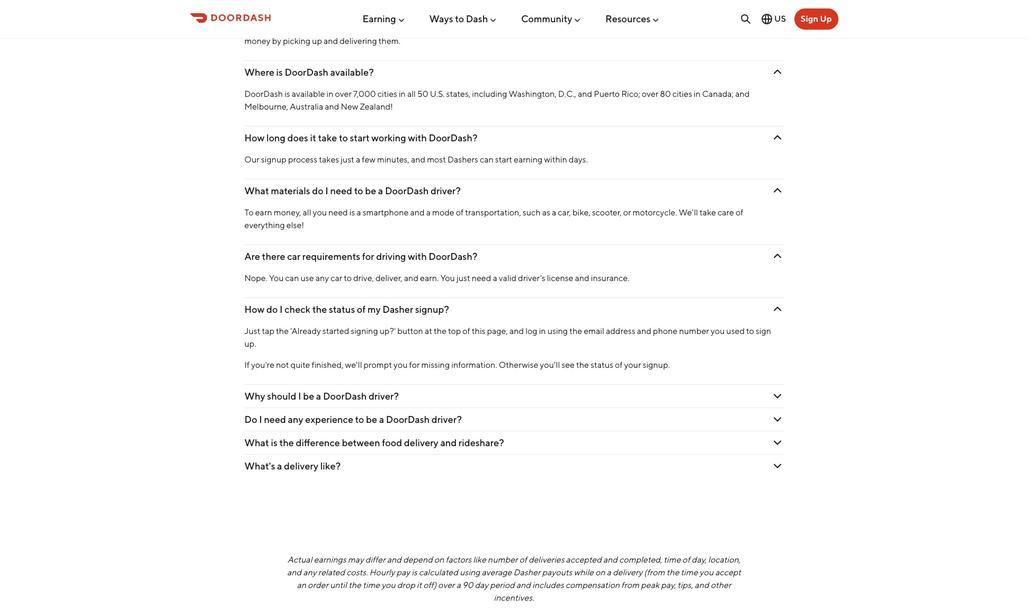 Task type: describe. For each thing, give the bounding box(es) containing it.
with inside button
[[334, 1, 353, 12]]

and up incentives.
[[516, 580, 531, 590]]

and left new
[[325, 102, 339, 112]]

motorcycle.
[[633, 208, 677, 218]]

2 doordash? from the top
[[429, 251, 477, 262]]

other inside actual earnings may differ and depend on factors like number of deliveries accepted and completed, time of day, location, and any related costs. hourly pay is calculated using average dasher payouts while on a delivery (from the time you accept an order until the time you drop it off) over a 90 day period and includes compensation from peak pay, tips, and other incentives.
[[711, 580, 731, 590]]

1 doordash? from the top
[[429, 132, 478, 143]]

what for what is the difference between food delivery and rideshare?
[[244, 437, 269, 449]]

deliveries inside millions of people order food and other goods through doordash. when customers place an order, we offer the deliveries to dashers, who earn money by picking up and delivering them.
[[660, 23, 696, 33]]

0 vertical spatial for
[[362, 251, 374, 262]]

80
[[660, 89, 671, 99]]

who
[[741, 23, 757, 33]]

by
[[272, 36, 281, 46]]

resources
[[605, 13, 650, 24]]

how for how long does it take to start working with doordash?
[[244, 132, 264, 143]]

do
[[244, 414, 257, 425]]

we'll
[[345, 360, 362, 370]]

how does delivering with doordash work? button
[[244, 0, 784, 18]]

how does delivering with doordash work?
[[244, 1, 427, 12]]

how for how do i check the status of my dasher signup?
[[244, 304, 264, 315]]

may
[[348, 555, 364, 565]]

it inside actual earnings may differ and depend on factors like number of deliveries accepted and completed, time of day, location, and any related costs. hourly pay is calculated using average dasher payouts while on a delivery (from the time you accept an order until the time you drop it off) over a 90 day period and includes compensation from peak pay, tips, and other incentives.
[[417, 580, 422, 590]]

australia
[[290, 102, 323, 112]]

and down how does delivering with doordash work?
[[354, 23, 368, 33]]

2 vertical spatial with
[[408, 251, 427, 262]]

to left dash
[[455, 13, 464, 24]]

what's a delivery like?
[[244, 461, 341, 472]]

dashers
[[448, 155, 478, 165]]

a up the smartphone
[[378, 185, 383, 196]]

2 horizontal spatial over
[[642, 89, 658, 99]]

2 vertical spatial time
[[363, 580, 380, 590]]

you down day,
[[699, 568, 713, 578]]

to earn money, all you need is a smartphone and a mode of transportation, such as a car, bike, scooter, or motorcycle. we'll take care of everything else!
[[244, 208, 743, 230]]

(from
[[644, 568, 665, 578]]

i left check
[[280, 304, 283, 315]]

and left rideshare?
[[440, 437, 457, 449]]

0 vertical spatial time
[[664, 555, 681, 565]]

transportation,
[[465, 208, 521, 218]]

money,
[[274, 208, 301, 218]]

you down hourly
[[381, 580, 396, 590]]

and right "license"
[[575, 273, 589, 283]]

chevron down image for doordash?
[[771, 132, 784, 144]]

over inside actual earnings may differ and depend on factors like number of deliveries accepted and completed, time of day, location, and any related costs. hourly pay is calculated using average dasher payouts while on a delivery (from the time you accept an order until the time you drop it off) over a 90 day period and includes compensation from peak pay, tips, and other incentives.
[[438, 580, 455, 590]]

like?
[[320, 461, 341, 472]]

doordash up what is the difference between food delivery and rideshare?
[[386, 414, 430, 425]]

to left drive,
[[344, 273, 352, 283]]

driver's
[[518, 273, 545, 283]]

chevron down image for delivery
[[771, 437, 784, 449]]

and left phone
[[637, 326, 651, 336]]

1 vertical spatial delivery
[[284, 461, 318, 472]]

tap
[[262, 326, 274, 336]]

the inside millions of people order food and other goods through doordash. when customers place an order, we offer the deliveries to dashers, who earn money by picking up and delivering them.
[[646, 23, 659, 33]]

to
[[244, 208, 254, 218]]

us
[[774, 14, 786, 24]]

90
[[462, 580, 473, 590]]

using inside just tap the 'already started signing up?' button at the top of this page, and log in using the email address and phone number you used to sign up.
[[547, 326, 568, 336]]

a up the experience
[[316, 391, 321, 402]]

need right do
[[264, 414, 286, 425]]

factors
[[446, 555, 471, 565]]

to inside just tap the 'already started signing up?' button at the top of this page, and log in using the email address and phone number you used to sign up.
[[746, 326, 754, 336]]

ways to dash link
[[429, 9, 497, 28]]

zealand!
[[360, 102, 393, 112]]

1 chevron down image from the top
[[771, 66, 784, 79]]

between
[[342, 437, 380, 449]]

doordash up do i need any experience to be a doordash driver?
[[323, 391, 367, 402]]

i right do
[[259, 414, 262, 425]]

of inside millions of people order food and other goods through doordash. when customers place an order, we offer the deliveries to dashers, who earn money by picking up and delivering them.
[[275, 23, 283, 33]]

money
[[244, 36, 270, 46]]

check
[[285, 304, 310, 315]]

phone
[[653, 326, 678, 336]]

our signup process takes just a few minutes, and most dashers can start earning within days.
[[244, 155, 588, 165]]

from
[[621, 580, 639, 590]]

0 vertical spatial it
[[310, 132, 316, 143]]

and left log
[[509, 326, 524, 336]]

compensation
[[566, 580, 620, 590]]

a right what's
[[277, 461, 282, 472]]

including
[[472, 89, 507, 99]]

earning
[[362, 13, 396, 24]]

1 vertical spatial time
[[681, 568, 698, 578]]

picking
[[283, 36, 310, 46]]

take inside to earn money, all you need is a smartphone and a mode of transportation, such as a car, bike, scooter, or motorcycle. we'll take care of everything else!
[[700, 208, 716, 218]]

how for how does delivering with doordash work?
[[244, 1, 264, 12]]

through
[[417, 23, 448, 33]]

we'll
[[679, 208, 698, 218]]

as
[[542, 208, 550, 218]]

while
[[574, 568, 594, 578]]

why
[[244, 391, 265, 402]]

takes
[[319, 155, 339, 165]]

0 vertical spatial can
[[480, 155, 493, 165]]

signup?
[[415, 304, 449, 315]]

the up what's a delivery like?
[[279, 437, 294, 449]]

the right tap
[[276, 326, 289, 336]]

1 horizontal spatial car
[[331, 273, 342, 283]]

need left valid
[[472, 273, 491, 283]]

is inside actual earnings may differ and depend on factors like number of deliveries accepted and completed, time of day, location, and any related costs. hourly pay is calculated using average dasher payouts while on a delivery (from the time you accept an order until the time you drop it off) over a 90 day period and includes compensation from peak pay, tips, and other incentives.
[[412, 568, 417, 578]]

1 vertical spatial start
[[495, 155, 512, 165]]

an inside actual earnings may differ and depend on factors like number of deliveries accepted and completed, time of day, location, and any related costs. hourly pay is calculated using average dasher payouts while on a delivery (from the time you accept an order until the time you drop it off) over a 90 day period and includes compensation from peak pay, tips, and other incentives.
[[297, 580, 306, 590]]

earning link
[[362, 9, 406, 28]]

hourly
[[369, 568, 395, 578]]

0 vertical spatial status
[[329, 304, 355, 315]]

otherwise
[[499, 360, 538, 370]]

signup
[[261, 155, 286, 165]]

of inside just tap the 'already started signing up?' button at the top of this page, and log in using the email address and phone number you used to sign up.
[[463, 326, 470, 336]]

in right available
[[326, 89, 333, 99]]

0 horizontal spatial can
[[285, 273, 299, 283]]

deliveries inside actual earnings may differ and depend on factors like number of deliveries accepted and completed, time of day, location, and any related costs. hourly pay is calculated using average dasher payouts while on a delivery (from the time you accept an order until the time you drop it off) over a 90 day period and includes compensation from peak pay, tips, and other incentives.
[[529, 555, 564, 565]]

a left valid
[[493, 273, 497, 283]]

be for need
[[365, 185, 376, 196]]

the right at
[[434, 326, 447, 336]]

off)
[[423, 580, 436, 590]]

to up the "between"
[[355, 414, 364, 425]]

quite
[[291, 360, 310, 370]]

and right tips,
[[695, 580, 709, 590]]

need down "takes"
[[330, 185, 352, 196]]

what is the difference between food delivery and rideshare?
[[244, 437, 504, 449]]

working
[[371, 132, 406, 143]]

and right up
[[324, 36, 338, 46]]

are there car requirements for driving with doordash?
[[244, 251, 477, 262]]

accept
[[715, 568, 741, 578]]

place
[[557, 23, 578, 33]]

driver? for do i need any experience to be a doordash driver?
[[432, 414, 462, 425]]

1 vertical spatial does
[[287, 132, 308, 143]]

email
[[584, 326, 604, 336]]

completed,
[[619, 555, 662, 565]]

chevron down image for with
[[771, 250, 784, 263]]

period
[[490, 580, 515, 590]]

a up what is the difference between food delivery and rideshare?
[[379, 414, 384, 425]]

7 chevron down image from the top
[[771, 460, 784, 473]]

offer
[[626, 23, 644, 33]]

pay,
[[661, 580, 676, 590]]

is for available
[[285, 89, 290, 99]]

see
[[562, 360, 575, 370]]

doordash.
[[450, 23, 490, 33]]

need inside to earn money, all you need is a smartphone and a mode of transportation, such as a car, bike, scooter, or motorcycle. we'll take care of everything else!
[[328, 208, 348, 218]]

the right see
[[576, 360, 589, 370]]

0 vertical spatial do
[[312, 185, 323, 196]]

driver? for what materials do i need to be a doordash driver?
[[431, 185, 461, 196]]

using inside actual earnings may differ and depend on factors like number of deliveries accepted and completed, time of day, location, and any related costs. hourly pay is calculated using average dasher payouts while on a delivery (from the time you accept an order until the time you drop it off) over a 90 day period and includes compensation from peak pay, tips, and other incentives.
[[460, 568, 480, 578]]

0 vertical spatial start
[[350, 132, 370, 143]]

like
[[473, 555, 486, 565]]

chevron down image for driver?
[[771, 390, 784, 403]]

nope. you can use any car to drive, deliver, and earn. you just need a valid driver's license and insurance.
[[244, 273, 630, 283]]

what materials do i need to be a doordash driver?
[[244, 185, 461, 196]]

order inside millions of people order food and other goods through doordash. when customers place an order, we offer the deliveries to dashers, who earn money by picking up and delivering them.
[[313, 23, 333, 33]]

50
[[417, 89, 428, 99]]

up.
[[244, 339, 256, 349]]

actual earnings may differ and depend on factors like number of deliveries accepted and completed, time of day, location, and any related costs. hourly pay is calculated using average dasher payouts while on a delivery (from the time you accept an order until the time you drop it off) over a 90 day period and includes compensation from peak pay, tips, and other incentives.
[[287, 555, 741, 603]]

resources link
[[605, 9, 660, 28]]

d.c.,
[[558, 89, 576, 99]]

doordash up the smartphone
[[385, 185, 429, 196]]

1 horizontal spatial food
[[382, 437, 402, 449]]

is for the
[[271, 437, 277, 449]]

i down "takes"
[[325, 185, 328, 196]]

a left mode
[[426, 208, 431, 218]]

1 vertical spatial with
[[408, 132, 427, 143]]

earn inside to earn money, all you need is a smartphone and a mode of transportation, such as a car, bike, scooter, or motorcycle. we'll take care of everything else!
[[255, 208, 272, 218]]

in left 50
[[399, 89, 406, 99]]

the down costs.
[[348, 580, 361, 590]]

i right should
[[298, 391, 301, 402]]

to down few
[[354, 185, 363, 196]]

signing
[[351, 326, 378, 336]]

if you're not quite finished, we'll prompt you for missing information. otherwise you'll see the status of your signup.
[[244, 360, 670, 370]]

0 vertical spatial dasher
[[383, 304, 413, 315]]

everything
[[244, 220, 285, 230]]

0 vertical spatial on
[[434, 555, 444, 565]]

prompt
[[364, 360, 392, 370]]

missing
[[421, 360, 450, 370]]

the up pay,
[[666, 568, 679, 578]]

2 cities from the left
[[672, 89, 692, 99]]

ways to dash
[[429, 13, 488, 24]]

and right the canada;
[[735, 89, 750, 99]]

long
[[266, 132, 285, 143]]

in left the canada;
[[694, 89, 701, 99]]

number inside actual earnings may differ and depend on factors like number of deliveries accepted and completed, time of day, location, and any related costs. hourly pay is calculated using average dasher payouts while on a delivery (from the time you accept an order until the time you drop it off) over a 90 day period and includes compensation from peak pay, tips, and other incentives.
[[488, 555, 518, 565]]

how long does it take to start working with doordash?
[[244, 132, 478, 143]]

millions of people order food and other goods through doordash. when customers place an order, we offer the deliveries to dashers, who earn money by picking up and delivering them.
[[244, 23, 776, 46]]

driving
[[376, 251, 406, 262]]



Task type: locate. For each thing, give the bounding box(es) containing it.
0 vertical spatial driver?
[[431, 185, 461, 196]]

be right should
[[303, 391, 314, 402]]

0 vertical spatial with
[[334, 1, 353, 12]]

all up else!
[[303, 208, 311, 218]]

driver? down prompt at the left bottom
[[369, 391, 399, 402]]

driver? up mode
[[431, 185, 461, 196]]

is for doordash
[[276, 67, 283, 78]]

ways
[[429, 13, 453, 24]]

0 horizontal spatial delivering
[[289, 1, 332, 12]]

signup.
[[643, 360, 670, 370]]

other up them.
[[370, 23, 391, 33]]

1 vertical spatial on
[[595, 568, 605, 578]]

0 vertical spatial using
[[547, 326, 568, 336]]

not
[[276, 360, 289, 370]]

0 horizontal spatial food
[[335, 23, 352, 33]]

you
[[269, 273, 284, 283], [440, 273, 455, 283]]

and down actual
[[287, 568, 301, 578]]

is down what materials do i need to be a doordash driver? at the left top of page
[[349, 208, 355, 218]]

use
[[301, 273, 314, 283]]

1 vertical spatial can
[[285, 273, 299, 283]]

earn right who
[[759, 23, 776, 33]]

and
[[354, 23, 368, 33], [324, 36, 338, 46], [578, 89, 592, 99], [735, 89, 750, 99], [325, 102, 339, 112], [411, 155, 425, 165], [410, 208, 425, 218], [404, 273, 418, 283], [575, 273, 589, 283], [509, 326, 524, 336], [637, 326, 651, 336], [440, 437, 457, 449], [387, 555, 401, 565], [603, 555, 618, 565], [287, 568, 301, 578], [516, 580, 531, 590], [695, 580, 709, 590]]

doordash up melbourne,
[[244, 89, 283, 99]]

rico;
[[621, 89, 640, 99]]

0 horizontal spatial number
[[488, 555, 518, 565]]

status left your
[[591, 360, 613, 370]]

1 vertical spatial how
[[244, 132, 264, 143]]

to
[[455, 13, 464, 24], [698, 23, 706, 33], [339, 132, 348, 143], [354, 185, 363, 196], [344, 273, 352, 283], [746, 326, 754, 336], [355, 414, 364, 425]]

0 vertical spatial other
[[370, 23, 391, 33]]

take left care
[[700, 208, 716, 218]]

7,000
[[353, 89, 376, 99]]

1 vertical spatial status
[[591, 360, 613, 370]]

dash
[[466, 13, 488, 24]]

0 horizontal spatial over
[[335, 89, 352, 99]]

and left most
[[411, 155, 425, 165]]

you inside to earn money, all you need is a smartphone and a mode of transportation, such as a car, bike, scooter, or motorcycle. we'll take care of everything else!
[[313, 208, 327, 218]]

2 vertical spatial any
[[303, 568, 317, 578]]

1 vertical spatial dasher
[[513, 568, 540, 578]]

1 vertical spatial any
[[288, 414, 303, 425]]

chevron down image for of
[[771, 303, 784, 316]]

dasher
[[383, 304, 413, 315], [513, 568, 540, 578]]

calculated
[[419, 568, 458, 578]]

0 vertical spatial earn
[[759, 23, 776, 33]]

0 vertical spatial does
[[266, 1, 287, 12]]

driver?
[[431, 185, 461, 196], [369, 391, 399, 402], [432, 414, 462, 425]]

with left earning link
[[334, 1, 353, 12]]

0 vertical spatial car
[[287, 251, 300, 262]]

do up tap
[[266, 304, 278, 315]]

doordash? up 'dashers'
[[429, 132, 478, 143]]

people
[[285, 23, 311, 33]]

1 what from the top
[[244, 185, 269, 196]]

1 vertical spatial food
[[382, 437, 402, 449]]

car right there
[[287, 251, 300, 262]]

1 horizontal spatial you
[[440, 273, 455, 283]]

dasher right the my
[[383, 304, 413, 315]]

0 vertical spatial any
[[315, 273, 329, 283]]

a right as
[[552, 208, 556, 218]]

cities
[[378, 89, 397, 99], [672, 89, 692, 99]]

1 vertical spatial just
[[457, 273, 470, 283]]

few
[[362, 155, 375, 165]]

food inside millions of people order food and other goods through doordash. when customers place an order, we offer the deliveries to dashers, who earn money by picking up and delivering them.
[[335, 23, 352, 33]]

until
[[330, 580, 347, 590]]

0 horizontal spatial take
[[318, 132, 337, 143]]

cities up zealand!
[[378, 89, 397, 99]]

a
[[356, 155, 360, 165], [378, 185, 383, 196], [357, 208, 361, 218], [426, 208, 431, 218], [552, 208, 556, 218], [493, 273, 497, 283], [316, 391, 321, 402], [379, 414, 384, 425], [277, 461, 282, 472], [607, 568, 611, 578], [456, 580, 461, 590]]

0 horizontal spatial status
[[329, 304, 355, 315]]

a down what materials do i need to be a doordash driver? at the left top of page
[[357, 208, 361, 218]]

1 horizontal spatial just
[[457, 273, 470, 283]]

1 you from the left
[[269, 273, 284, 283]]

just right earn.
[[457, 273, 470, 283]]

at
[[425, 326, 432, 336]]

all inside doordash is available in over 7,000 cities in all 50 u.s. states, including washington, d.c., and puerto rico; over 80 cities in canada; and melbourne, australia and new zealand!
[[407, 89, 416, 99]]

driver? up rideshare?
[[432, 414, 462, 425]]

car down requirements
[[331, 273, 342, 283]]

deliver,
[[376, 273, 402, 283]]

1 vertical spatial be
[[303, 391, 314, 402]]

page,
[[487, 326, 508, 336]]

differ
[[365, 555, 385, 565]]

2 chevron down image from the top
[[771, 185, 784, 197]]

smartphone
[[363, 208, 409, 218]]

food right the "between"
[[382, 437, 402, 449]]

order,
[[590, 23, 612, 33]]

start up few
[[350, 132, 370, 143]]

delivering
[[289, 1, 332, 12], [340, 36, 377, 46]]

chevron down image
[[771, 132, 784, 144], [771, 185, 784, 197]]

what for what materials do i need to be a doordash driver?
[[244, 185, 269, 196]]

all inside to earn money, all you need is a smartphone and a mode of transportation, such as a car, bike, scooter, or motorcycle. we'll take care of everything else!
[[303, 208, 311, 218]]

delivery
[[404, 437, 438, 449], [284, 461, 318, 472], [613, 568, 642, 578]]

delivering down earning
[[340, 36, 377, 46]]

food down how does delivering with doordash work?
[[335, 23, 352, 33]]

2 how from the top
[[244, 132, 264, 143]]

pay
[[396, 568, 410, 578]]

and right d.c.,
[[578, 89, 592, 99]]

you
[[313, 208, 327, 218], [711, 326, 725, 336], [394, 360, 408, 370], [699, 568, 713, 578], [381, 580, 396, 590]]

tips,
[[677, 580, 693, 590]]

actual
[[287, 555, 312, 565]]

0 vertical spatial delivering
[[289, 1, 332, 12]]

using right log
[[547, 326, 568, 336]]

scooter,
[[592, 208, 622, 218]]

rideshare?
[[459, 437, 504, 449]]

you'll
[[540, 360, 560, 370]]

0 horizontal spatial do
[[266, 304, 278, 315]]

is up what's
[[271, 437, 277, 449]]

to up "takes"
[[339, 132, 348, 143]]

minutes,
[[377, 155, 409, 165]]

you right nope.
[[269, 273, 284, 283]]

puerto
[[594, 89, 620, 99]]

any right use in the top of the page
[[315, 273, 329, 283]]

u.s.
[[430, 89, 445, 99]]

be for experience
[[366, 414, 377, 425]]

0 horizontal spatial start
[[350, 132, 370, 143]]

3 how from the top
[[244, 304, 264, 315]]

1 vertical spatial order
[[308, 580, 328, 590]]

doordash inside doordash is available in over 7,000 cities in all 50 u.s. states, including washington, d.c., and puerto rico; over 80 cities in canada; and melbourne, australia and new zealand!
[[244, 89, 283, 99]]

new
[[341, 102, 358, 112]]

information.
[[451, 360, 497, 370]]

how up just
[[244, 304, 264, 315]]

0 horizontal spatial delivery
[[284, 461, 318, 472]]

there
[[262, 251, 285, 262]]

doordash?
[[429, 132, 478, 143], [429, 251, 477, 262]]

delivering up people
[[289, 1, 332, 12]]

you right the money,
[[313, 208, 327, 218]]

states,
[[446, 89, 470, 99]]

1 vertical spatial for
[[409, 360, 420, 370]]

valid
[[499, 273, 516, 283]]

on up compensation
[[595, 568, 605, 578]]

earn.
[[420, 273, 439, 283]]

0 vertical spatial food
[[335, 23, 352, 33]]

1 vertical spatial earn
[[255, 208, 272, 218]]

5 chevron down image from the top
[[771, 413, 784, 426]]

earn inside millions of people order food and other goods through doordash. when customers place an order, we offer the deliveries to dashers, who earn money by picking up and delivering them.
[[759, 23, 776, 33]]

how up millions
[[244, 1, 264, 12]]

start
[[350, 132, 370, 143], [495, 155, 512, 165]]

0 vertical spatial how
[[244, 1, 264, 12]]

0 vertical spatial order
[[313, 23, 333, 33]]

4 chevron down image from the top
[[771, 390, 784, 403]]

other down accept
[[711, 580, 731, 590]]

1 horizontal spatial for
[[409, 360, 420, 370]]

delivering inside button
[[289, 1, 332, 12]]

over down calculated
[[438, 580, 455, 590]]

does up millions
[[266, 1, 287, 12]]

1 how from the top
[[244, 1, 264, 12]]

need down what materials do i need to be a doordash driver? at the left top of page
[[328, 208, 348, 218]]

and right accepted
[[603, 555, 618, 565]]

doordash up available
[[285, 67, 328, 78]]

nope.
[[244, 273, 267, 283]]

0 vertical spatial chevron down image
[[771, 132, 784, 144]]

do i need any experience to be a doordash driver?
[[244, 414, 462, 425]]

where
[[244, 67, 274, 78]]

how inside button
[[244, 1, 264, 12]]

it
[[310, 132, 316, 143], [417, 580, 422, 590]]

0 vertical spatial be
[[365, 185, 376, 196]]

1 horizontal spatial delivery
[[404, 437, 438, 449]]

a left 90
[[456, 580, 461, 590]]

0 horizontal spatial dasher
[[383, 304, 413, 315]]

1 horizontal spatial an
[[580, 23, 589, 33]]

be up what is the difference between food delivery and rideshare?
[[366, 414, 377, 425]]

process
[[288, 155, 317, 165]]

sign
[[801, 14, 818, 24]]

is inside to earn money, all you need is a smartphone and a mode of transportation, such as a car, bike, scooter, or motorcycle. we'll take care of everything else!
[[349, 208, 355, 218]]

just tap the 'already started signing up?' button at the top of this page, and log in using the email address and phone number you used to sign up.
[[244, 326, 771, 349]]

delivering inside millions of people order food and other goods through doordash. when customers place an order, we offer the deliveries to dashers, who earn money by picking up and delivering them.
[[340, 36, 377, 46]]

2 vertical spatial be
[[366, 414, 377, 425]]

and left earn.
[[404, 273, 418, 283]]

is inside doordash is available in over 7,000 cities in all 50 u.s. states, including washington, d.c., and puerto rico; over 80 cities in canada; and melbourne, australia and new zealand!
[[285, 89, 290, 99]]

all
[[407, 89, 416, 99], [303, 208, 311, 218]]

2 what from the top
[[244, 437, 269, 449]]

2 vertical spatial delivery
[[613, 568, 642, 578]]

car,
[[558, 208, 571, 218]]

doordash inside button
[[355, 1, 398, 12]]

0 horizontal spatial it
[[310, 132, 316, 143]]

experience
[[305, 414, 353, 425]]

0 horizontal spatial other
[[370, 23, 391, 33]]

1 horizontal spatial it
[[417, 580, 422, 590]]

0 vertical spatial what
[[244, 185, 269, 196]]

2 chevron down image from the top
[[771, 250, 784, 263]]

1 vertical spatial other
[[711, 580, 731, 590]]

to left sign on the right of page
[[746, 326, 754, 336]]

how
[[244, 1, 264, 12], [244, 132, 264, 143], [244, 304, 264, 315]]

chevron down image
[[771, 66, 784, 79], [771, 250, 784, 263], [771, 303, 784, 316], [771, 390, 784, 403], [771, 413, 784, 426], [771, 437, 784, 449], [771, 460, 784, 473]]

peak
[[641, 580, 659, 590]]

on up calculated
[[434, 555, 444, 565]]

on
[[434, 555, 444, 565], [595, 568, 605, 578]]

1 vertical spatial doordash?
[[429, 251, 477, 262]]

insurance.
[[591, 273, 630, 283]]

3 chevron down image from the top
[[771, 303, 784, 316]]

chevron down image for driver?
[[771, 185, 784, 197]]

to inside millions of people order food and other goods through doordash. when customers place an order, we offer the deliveries to dashers, who earn money by picking up and delivering them.
[[698, 23, 706, 33]]

earn
[[759, 23, 776, 33], [255, 208, 272, 218]]

order down related
[[308, 580, 328, 590]]

0 horizontal spatial earn
[[255, 208, 272, 218]]

0 vertical spatial deliveries
[[660, 23, 696, 33]]

deliveries up payouts
[[529, 555, 564, 565]]

requirements
[[302, 251, 360, 262]]

can right 'dashers'
[[480, 155, 493, 165]]

what up what's
[[244, 437, 269, 449]]

doordash? up nope. you can use any car to drive, deliver, and earn. you just need a valid driver's license and insurance.
[[429, 251, 477, 262]]

1 vertical spatial all
[[303, 208, 311, 218]]

number inside just tap the 'already started signing up?' button at the top of this page, and log in using the email address and phone number you used to sign up.
[[679, 326, 709, 336]]

up
[[312, 36, 322, 46]]

using
[[547, 326, 568, 336], [460, 568, 480, 578]]

day
[[475, 580, 488, 590]]

canada;
[[702, 89, 734, 99]]

status up started
[[329, 304, 355, 315]]

1 horizontal spatial delivering
[[340, 36, 377, 46]]

any inside actual earnings may differ and depend on factors like number of deliveries accepted and completed, time of day, location, and any related costs. hourly pay is calculated using average dasher payouts while on a delivery (from the time you accept an order until the time you drop it off) over a 90 day period and includes compensation from peak pay, tips, and other incentives.
[[303, 568, 317, 578]]

dasher inside actual earnings may differ and depend on factors like number of deliveries accepted and completed, time of day, location, and any related costs. hourly pay is calculated using average dasher payouts while on a delivery (from the time you accept an order until the time you drop it off) over a 90 day period and includes compensation from peak pay, tips, and other incentives.
[[513, 568, 540, 578]]

1 vertical spatial do
[[266, 304, 278, 315]]

0 horizontal spatial you
[[269, 273, 284, 283]]

1 horizontal spatial on
[[595, 568, 605, 578]]

with
[[334, 1, 353, 12], [408, 132, 427, 143], [408, 251, 427, 262]]

start left earning on the top of the page
[[495, 155, 512, 165]]

is
[[276, 67, 283, 78], [285, 89, 290, 99], [349, 208, 355, 218], [271, 437, 277, 449], [412, 568, 417, 578]]

1 vertical spatial car
[[331, 273, 342, 283]]

0 vertical spatial take
[[318, 132, 337, 143]]

and inside to earn money, all you need is a smartphone and a mode of transportation, such as a car, bike, scooter, or motorcycle. we'll take care of everything else!
[[410, 208, 425, 218]]

chevron down image for be
[[771, 413, 784, 426]]

0 horizontal spatial cities
[[378, 89, 397, 99]]

1 vertical spatial what
[[244, 437, 269, 449]]

includes
[[532, 580, 564, 590]]

is left available
[[285, 89, 290, 99]]

a left few
[[356, 155, 360, 165]]

delivery inside actual earnings may differ and depend on factors like number of deliveries accepted and completed, time of day, location, and any related costs. hourly pay is calculated using average dasher payouts while on a delivery (from the time you accept an order until the time you drop it off) over a 90 day period and includes compensation from peak pay, tips, and other incentives.
[[613, 568, 642, 578]]

status
[[329, 304, 355, 315], [591, 360, 613, 370]]

1 horizontal spatial deliveries
[[660, 23, 696, 33]]

order inside actual earnings may differ and depend on factors like number of deliveries accepted and completed, time of day, location, and any related costs. hourly pay is calculated using average dasher payouts while on a delivery (from the time you accept an order until the time you drop it off) over a 90 day period and includes compensation from peak pay, tips, and other incentives.
[[308, 580, 328, 590]]

how left long
[[244, 132, 264, 143]]

is right where
[[276, 67, 283, 78]]

1 vertical spatial deliveries
[[529, 555, 564, 565]]

any down actual
[[303, 568, 317, 578]]

day,
[[692, 555, 707, 565]]

1 vertical spatial using
[[460, 568, 480, 578]]

0 horizontal spatial an
[[297, 580, 306, 590]]

an inside millions of people order food and other goods through doordash. when customers place an order, we offer the deliveries to dashers, who earn money by picking up and delivering them.
[[580, 23, 589, 33]]

1 vertical spatial it
[[417, 580, 422, 590]]

0 horizontal spatial all
[[303, 208, 311, 218]]

it up process
[[310, 132, 316, 143]]

the left email
[[569, 326, 582, 336]]

time
[[664, 555, 681, 565], [681, 568, 698, 578], [363, 580, 380, 590]]

1 cities from the left
[[378, 89, 397, 99]]

1 vertical spatial chevron down image
[[771, 185, 784, 197]]

1 vertical spatial driver?
[[369, 391, 399, 402]]

with up the our signup process takes just a few minutes, and most dashers can start earning within days.
[[408, 132, 427, 143]]

does
[[266, 1, 287, 12], [287, 132, 308, 143]]

days.
[[569, 155, 588, 165]]

0 vertical spatial all
[[407, 89, 416, 99]]

for
[[362, 251, 374, 262], [409, 360, 420, 370]]

the
[[646, 23, 659, 33], [312, 304, 327, 315], [276, 326, 289, 336], [434, 326, 447, 336], [569, 326, 582, 336], [576, 360, 589, 370], [279, 437, 294, 449], [666, 568, 679, 578], [348, 580, 361, 590]]

what
[[244, 185, 269, 196], [244, 437, 269, 449]]

1 chevron down image from the top
[[771, 132, 784, 144]]

a up compensation
[[607, 568, 611, 578]]

1 horizontal spatial using
[[547, 326, 568, 336]]

using up 90
[[460, 568, 480, 578]]

available
[[292, 89, 325, 99]]

0 horizontal spatial car
[[287, 251, 300, 262]]

over left 80
[[642, 89, 658, 99]]

1 vertical spatial number
[[488, 555, 518, 565]]

1 horizontal spatial take
[[700, 208, 716, 218]]

1 horizontal spatial over
[[438, 580, 455, 590]]

1 horizontal spatial cities
[[672, 89, 692, 99]]

2 vertical spatial how
[[244, 304, 264, 315]]

the right check
[[312, 304, 327, 315]]

you inside just tap the 'already started signing up?' button at the top of this page, and log in using the email address and phone number you used to sign up.
[[711, 326, 725, 336]]

order up up
[[313, 23, 333, 33]]

for up drive,
[[362, 251, 374, 262]]

in inside just tap the 'already started signing up?' button at the top of this page, and log in using the email address and phone number you used to sign up.
[[539, 326, 546, 336]]

you right prompt at the left bottom
[[394, 360, 408, 370]]

earn up "everything"
[[255, 208, 272, 218]]

where is doordash available?
[[244, 67, 374, 78]]

an down actual
[[297, 580, 306, 590]]

globe line image
[[761, 13, 773, 25]]

an
[[580, 23, 589, 33], [297, 580, 306, 590]]

we
[[614, 23, 625, 33]]

should
[[267, 391, 296, 402]]

dasher up includes
[[513, 568, 540, 578]]

number
[[679, 326, 709, 336], [488, 555, 518, 565]]

other inside millions of people order food and other goods through doordash. when customers place an order, we offer the deliveries to dashers, who earn money by picking up and delivering them.
[[370, 23, 391, 33]]

most
[[427, 155, 446, 165]]

2 you from the left
[[440, 273, 455, 283]]

0 vertical spatial number
[[679, 326, 709, 336]]

you right earn.
[[440, 273, 455, 283]]

earnings
[[314, 555, 346, 565]]

1 horizontal spatial other
[[711, 580, 731, 590]]

if
[[244, 360, 250, 370]]

0 vertical spatial just
[[341, 155, 354, 165]]

does inside how does delivering with doordash work? button
[[266, 1, 287, 12]]

0 vertical spatial doordash?
[[429, 132, 478, 143]]

just right "takes"
[[341, 155, 354, 165]]

6 chevron down image from the top
[[771, 437, 784, 449]]

all left 50
[[407, 89, 416, 99]]

and up the pay
[[387, 555, 401, 565]]

take
[[318, 132, 337, 143], [700, 208, 716, 218]]

1 horizontal spatial all
[[407, 89, 416, 99]]

2 horizontal spatial delivery
[[613, 568, 642, 578]]

1 horizontal spatial start
[[495, 155, 512, 165]]

sign
[[756, 326, 771, 336]]



Task type: vqa. For each thing, say whether or not it's contained in the screenshot.
MONEY
yes



